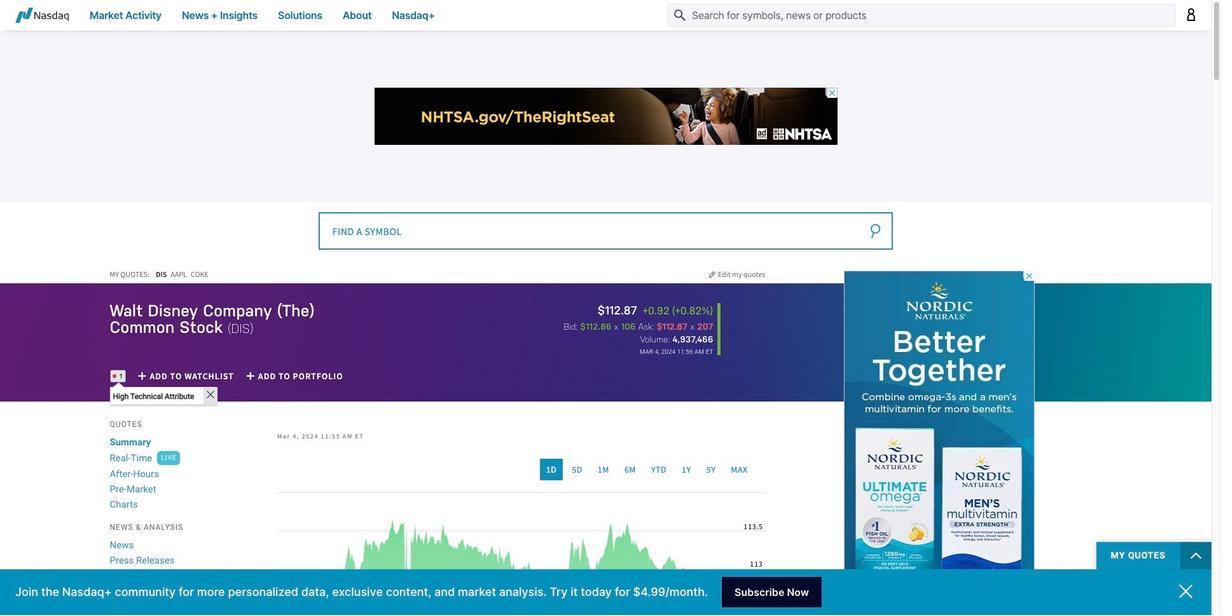 Task type: describe. For each thing, give the bounding box(es) containing it.
data as of element
[[640, 349, 713, 356]]

1 vertical spatial advertisement element
[[844, 271, 1034, 616]]



Task type: locate. For each thing, give the bounding box(es) containing it.
account login - click to log into your account image
[[1186, 8, 1196, 21]]

primary navigation navigation
[[0, 0, 1212, 31]]

1 horizontal spatial advertisement element
[[844, 271, 1034, 616]]

click to dismiss this message and remain on nasdaq.com image
[[1179, 585, 1192, 599]]

None search field
[[318, 212, 893, 250]]

0 vertical spatial advertisement element
[[374, 88, 837, 145]]

0 horizontal spatial advertisement element
[[374, 88, 837, 145]]

Find a Symbol text field
[[318, 212, 893, 250]]

homepage logo url - navigate back to the homepage image
[[15, 8, 69, 23]]

advertisement element
[[374, 88, 837, 145], [844, 271, 1034, 616]]

Search Button - Click to open the Search Overlay Modal Box text field
[[667, 4, 1176, 27]]



